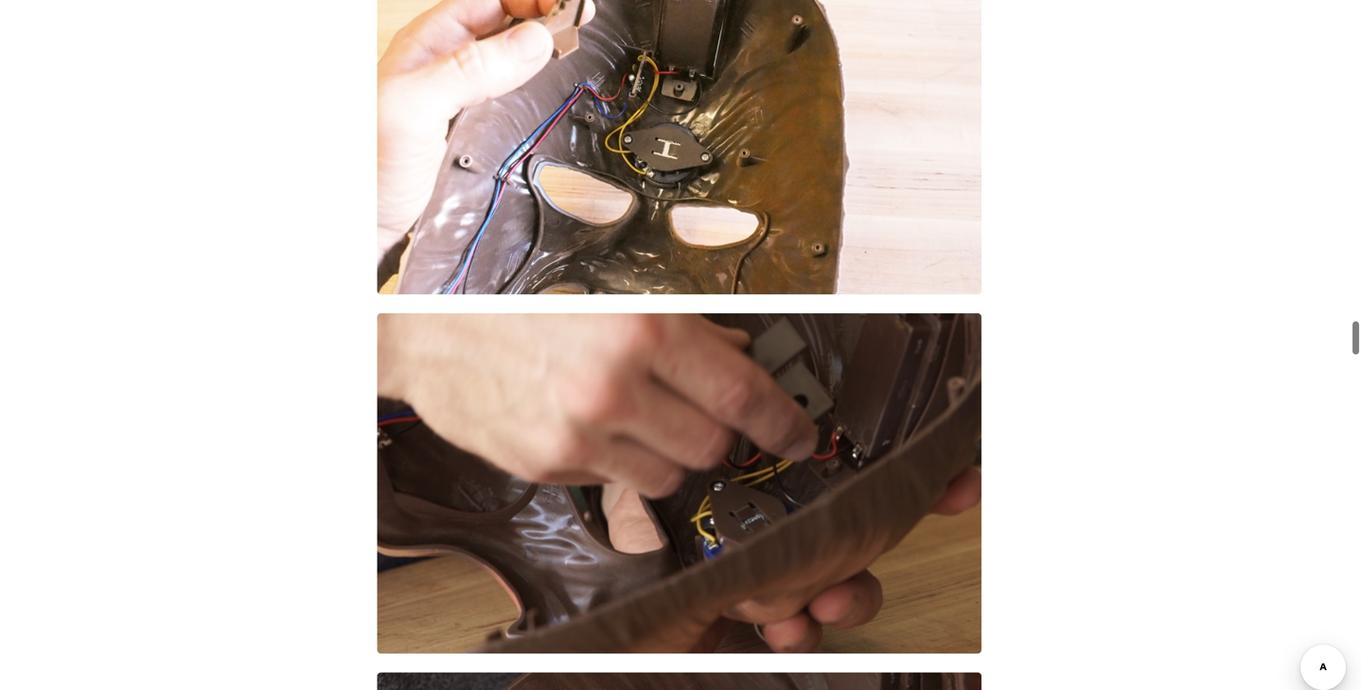 Task type: locate. For each thing, give the bounding box(es) containing it.
hacks_afchewcomp_v001_4230.jpg image
[[377, 313, 982, 654]]



Task type: describe. For each thing, give the bounding box(es) containing it.
image: hacks_afchewcomp_v001_4378.jpg element
[[377, 672, 982, 690]]

hacks_p6130300.jpg image
[[377, 0, 982, 294]]



Task type: vqa. For each thing, say whether or not it's contained in the screenshot.
Hacks_Afchewcomp_V001_4230.Jpg Image
yes



